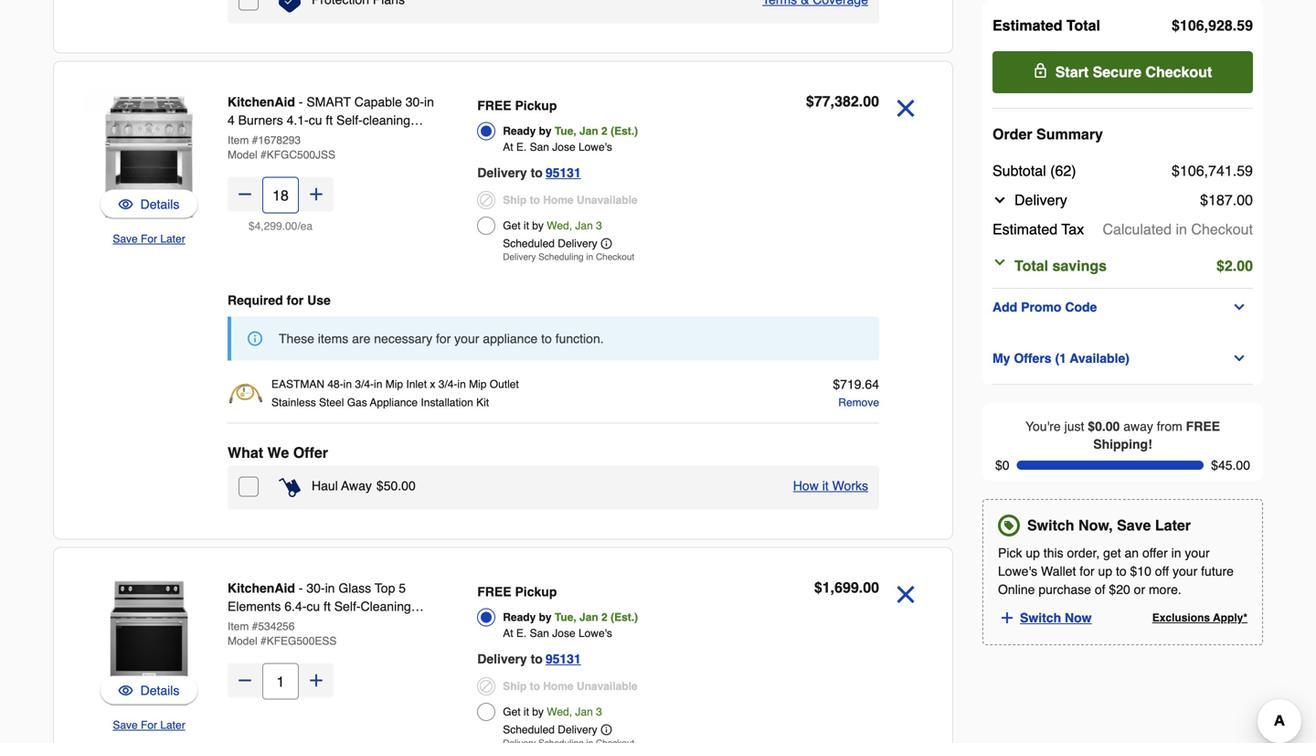 Task type: locate. For each thing, give the bounding box(es) containing it.
2 59 from the top
[[1237, 162, 1253, 179]]

2 model from the top
[[228, 635, 257, 648]]

free
[[477, 98, 511, 113], [1186, 419, 1220, 434], [477, 584, 511, 599]]

95131 button for $ 77,382 .00
[[545, 162, 581, 184]]

4,299
[[255, 220, 282, 233]]

info image
[[601, 238, 612, 249], [601, 724, 612, 735]]

order summary
[[993, 126, 1103, 143]]

gas inside smart capable 30-in 4 burners 4.1-cu ft self-cleaning convection oven freestanding smart gas range (stainless steel)
[[265, 149, 289, 164]]

at e. san jose lowe's for $ 1,699 .00
[[503, 627, 612, 640]]

1 vertical spatial san
[[530, 627, 549, 640]]

0 vertical spatial ship to home unavailable
[[503, 194, 638, 207]]

2 95131 from the top
[[545, 652, 581, 666]]

remove item image right $ 1,699 .00
[[890, 579, 921, 610]]

0 vertical spatial free
[[477, 98, 511, 113]]

2 scheduled delivery from the top
[[503, 723, 597, 736]]

2 oven from the top
[[295, 617, 326, 632]]

chevron down image
[[993, 193, 1007, 207], [993, 255, 1007, 270], [1232, 300, 1247, 314]]

cu inside 30-in glass top 5 elements 6.4-cu ft self-cleaning convection oven freestanding electric range (stainless steel)
[[306, 599, 320, 614]]

1 delivery to 95131 from the top
[[477, 165, 581, 180]]

2 get from the top
[[503, 706, 521, 718]]

item inside the item #534256 model #kfeg500ess
[[228, 620, 249, 633]]

1 horizontal spatial total
[[1066, 17, 1100, 34]]

convection inside 30-in glass top 5 elements 6.4-cu ft self-cleaning convection oven freestanding electric range (stainless steel)
[[228, 617, 292, 632]]

ft right 6.4-
[[324, 599, 331, 614]]

remove item image for $ 1,699 .00
[[890, 579, 921, 610]]

checkout down 106,928
[[1146, 64, 1212, 80]]

0 vertical spatial cu
[[309, 113, 322, 127]]

save for later button down quickview image at the left of page
[[113, 230, 185, 248]]

1 vertical spatial 30-
[[306, 581, 325, 595]]

cu inside smart capable 30-in 4 burners 4.1-cu ft self-cleaning convection oven freestanding smart gas range (stainless steel)
[[309, 113, 322, 127]]

1 item from the top
[[228, 134, 249, 147]]

1 scheduled delivery from the top
[[503, 237, 597, 250]]

1 vertical spatial pickup
[[515, 584, 557, 599]]

chevron down image down $ 2 .00
[[1232, 300, 1247, 314]]

scheduled for $ 77,382 .00
[[503, 237, 555, 250]]

later down smart capable 30-in 4 burners 4.1-cu ft self-cleaning convection oven freestanding smart gas range (stainless steel) image
[[160, 233, 185, 245]]

range
[[292, 149, 330, 164], [273, 636, 311, 650]]

.00 for $ 1,699 .00
[[859, 579, 879, 596]]

freestanding for $ 77,382 .00
[[329, 131, 404, 146]]

ship to home unavailable
[[503, 194, 638, 207], [503, 680, 638, 693]]

stepper number input field with increment and decrement buttons number field for $ 77,382 .00
[[262, 177, 299, 213]]

convection inside smart capable 30-in 4 burners 4.1-cu ft self-cleaning convection oven freestanding smart gas range (stainless steel)
[[228, 131, 292, 146]]

2 ship from the top
[[503, 680, 527, 693]]

this
[[1043, 546, 1063, 560]]

kitchenaid
[[228, 95, 295, 109], [228, 581, 295, 595]]

for down "30-in glass top 5 elements 6.4-cu ft self-cleaning convection oven freestanding electric range (stainless steel)" image
[[141, 719, 157, 732]]

$ for $ 2 .00
[[1216, 257, 1225, 274]]

self- down glass
[[334, 599, 361, 614]]

0 vertical spatial 95131
[[545, 165, 581, 180]]

details
[[140, 197, 179, 212], [140, 683, 179, 698]]

switch now
[[1020, 611, 1092, 625]]

it
[[524, 219, 529, 232], [822, 478, 829, 493], [524, 706, 529, 718]]

delivery scheduling in checkout
[[503, 252, 634, 262]]

2 3/4- from the left
[[438, 378, 457, 391]]

up up of
[[1098, 564, 1112, 579]]

0 horizontal spatial mip
[[385, 378, 403, 391]]

checkout for calculated in checkout
[[1191, 221, 1253, 238]]

0 vertical spatial at
[[503, 141, 513, 154]]

1 95131 from the top
[[545, 165, 581, 180]]

function.
[[555, 331, 604, 346]]

0 vertical spatial -
[[299, 95, 303, 109]]

(stainless down cleaning
[[334, 149, 390, 164]]

2 kitchenaid - from the top
[[228, 581, 306, 595]]

1 oven from the top
[[295, 131, 326, 146]]

oven
[[295, 131, 326, 146], [295, 617, 326, 632]]

delivery to 95131 up block image
[[477, 165, 581, 180]]

1 vertical spatial kitchenaid
[[228, 581, 295, 595]]

protection plan filled image
[[279, 0, 301, 12]]

2 ready from the top
[[503, 611, 536, 624]]

quickview image
[[118, 195, 133, 213]]

free pickup for $ 1,699 .00
[[477, 584, 557, 599]]

kitchenaid - up elements
[[228, 581, 306, 595]]

2 minus image from the top
[[236, 671, 254, 690]]

1 vertical spatial save for later button
[[113, 716, 185, 734]]

1 vertical spatial get
[[503, 706, 521, 718]]

1 vertical spatial scheduled
[[503, 723, 555, 736]]

30- up cleaning
[[406, 95, 424, 109]]

1 stepper number input field with increment and decrement buttons number field from the top
[[262, 177, 299, 213]]

range down #1678293
[[292, 149, 330, 164]]

1 vertical spatial save
[[1117, 517, 1151, 534]]

1 remove item image from the top
[[890, 93, 921, 124]]

2 remove item image from the top
[[890, 579, 921, 610]]

0 vertical spatial stepper number input field with increment and decrement buttons number field
[[262, 177, 299, 213]]

1 vertical spatial checkout
[[1191, 221, 1253, 238]]

ft inside smart capable 30-in 4 burners 4.1-cu ft self-cleaning convection oven freestanding smart gas range (stainless steel)
[[326, 113, 333, 127]]

1 tue, from the top
[[555, 125, 576, 138]]

2 95131 button from the top
[[545, 648, 581, 670]]

2 freestanding from the top
[[329, 617, 404, 632]]

freestanding down the cleaning
[[329, 617, 404, 632]]

item #534256 model #kfeg500ess
[[228, 620, 337, 648]]

self- inside 30-in glass top 5 elements 6.4-cu ft self-cleaning convection oven freestanding electric range (stainless steel)
[[334, 599, 361, 614]]

2 - from the top
[[299, 581, 303, 595]]

item for $ 1,699 .00
[[228, 620, 249, 633]]

.00 for $ 77,382 .00
[[859, 93, 879, 110]]

2 kitchenaid from the top
[[228, 581, 295, 595]]

2 vertical spatial your
[[1173, 564, 1197, 579]]

1 san from the top
[[530, 141, 549, 154]]

1 vertical spatial free
[[1186, 419, 1220, 434]]

cu for $ 77,382 .00
[[309, 113, 322, 127]]

minus image
[[236, 185, 254, 203], [236, 671, 254, 690]]

freestanding
[[329, 131, 404, 146], [329, 617, 404, 632]]

plus image
[[307, 185, 325, 203], [999, 610, 1015, 626], [307, 671, 325, 690]]

1 ready from the top
[[503, 125, 536, 138]]

info image
[[248, 331, 262, 346]]

plus image down #kfeg500ess
[[307, 671, 325, 690]]

$ for $ 187 .00
[[1200, 191, 1208, 208]]

what
[[228, 444, 263, 461]]

1 vertical spatial self-
[[334, 599, 361, 614]]

1 vertical spatial for
[[141, 719, 157, 732]]

get for $ 1,699 .00
[[503, 706, 521, 718]]

in up appliance
[[374, 378, 382, 391]]

2 jose from the top
[[552, 627, 575, 640]]

3/4-
[[355, 378, 374, 391], [438, 378, 457, 391]]

ready
[[503, 125, 536, 138], [503, 611, 536, 624]]

home for $ 1,699 .00
[[543, 680, 574, 693]]

ready by tue, jan 2 (est.) for $ 77,382 .00
[[503, 125, 638, 138]]

remove button
[[838, 393, 879, 412]]

30- up 6.4-
[[306, 581, 325, 595]]

0 vertical spatial self-
[[336, 113, 363, 127]]

$ 106,741 . 59
[[1172, 162, 1253, 179]]

2 convection from the top
[[228, 617, 292, 632]]

2 3 from the top
[[596, 706, 602, 718]]

model inside the item #534256 model #kfeg500ess
[[228, 635, 257, 648]]

save for later button for $ 1,699 .00
[[113, 716, 185, 734]]

0 vertical spatial kitchenaid
[[228, 95, 295, 109]]

0 vertical spatial scheduled delivery
[[503, 237, 597, 250]]

1 vertical spatial 3
[[596, 706, 602, 718]]

48-in 3/4-in mip inlet x 3/4-in mip outlet stainless steel gas appliance installation kit image
[[228, 375, 264, 412]]

0 vertical spatial estimated
[[993, 17, 1062, 34]]

0 vertical spatial tue,
[[555, 125, 576, 138]]

convection for $ 1,699 .00
[[228, 617, 292, 632]]

item up "smart"
[[228, 134, 249, 147]]

0 vertical spatial later
[[160, 233, 185, 245]]

pick
[[998, 546, 1022, 560]]

1 convection from the top
[[228, 131, 292, 146]]

ship to home unavailable for $ 77,382 .00
[[503, 194, 638, 207]]

1 95131 button from the top
[[545, 162, 581, 184]]

scheduling
[[538, 252, 584, 262]]

range inside smart capable 30-in 4 burners 4.1-cu ft self-cleaning convection oven freestanding smart gas range (stainless steel)
[[292, 149, 330, 164]]

purchase
[[1039, 582, 1091, 597]]

1 vertical spatial free pickup
[[477, 584, 557, 599]]

ft for $ 1,699 .00
[[324, 599, 331, 614]]

1 vertical spatial ft
[[324, 599, 331, 614]]

2 get it by wed, jan 3 from the top
[[503, 706, 602, 718]]

haul away filled image
[[279, 477, 301, 499]]

save down quickview icon
[[113, 719, 138, 732]]

total up start
[[1066, 17, 1100, 34]]

oven up #kfgc500jss
[[295, 131, 326, 146]]

1 e. from the top
[[516, 141, 527, 154]]

6.4-
[[284, 599, 307, 614]]

0 vertical spatial for
[[141, 233, 157, 245]]

info image for $ 77,382 .00
[[601, 238, 612, 249]]

1 - from the top
[[299, 95, 303, 109]]

your left "appliance"
[[454, 331, 479, 346]]

save down quickview image at the left of page
[[113, 233, 138, 245]]

freestanding inside 30-in glass top 5 elements 6.4-cu ft self-cleaning convection oven freestanding electric range (stainless steel)
[[329, 617, 404, 632]]

checkout right "scheduling"
[[596, 252, 634, 262]]

1 vertical spatial option group
[[477, 579, 731, 743]]

secure
[[1093, 64, 1141, 80]]

tue,
[[555, 125, 576, 138], [555, 611, 576, 624]]

for down smart capable 30-in 4 burners 4.1-cu ft self-cleaning convection oven freestanding smart gas range (stainless steel) image
[[141, 233, 157, 245]]

mip up appliance
[[385, 378, 403, 391]]

range down #534256
[[273, 636, 311, 650]]

ship for $ 1,699 .00
[[503, 680, 527, 693]]

switch up this
[[1027, 517, 1074, 534]]

for down order,
[[1080, 564, 1095, 579]]

kitchenaid -
[[228, 95, 306, 109], [228, 581, 306, 595]]

checkout down 187 on the top of page
[[1191, 221, 1253, 238]]

save for later button down quickview icon
[[113, 716, 185, 734]]

1 vertical spatial gas
[[347, 396, 367, 409]]

1 mip from the left
[[385, 378, 403, 391]]

0 vertical spatial 2
[[601, 125, 608, 138]]

1 at from the top
[[503, 141, 513, 154]]

for
[[287, 293, 304, 308], [436, 331, 451, 346], [1080, 564, 1095, 579]]

scheduled
[[503, 237, 555, 250], [503, 723, 555, 736]]

2 stepper number input field with increment and decrement buttons number field from the top
[[262, 663, 299, 700]]

1 vertical spatial get it by wed, jan 3
[[503, 706, 602, 718]]

e.
[[516, 141, 527, 154], [516, 627, 527, 640]]

0 vertical spatial 30-
[[406, 95, 424, 109]]

promo
[[1021, 300, 1061, 314]]

0 vertical spatial checkout
[[1146, 64, 1212, 80]]

2 ready by tue, jan 2 (est.) from the top
[[503, 611, 638, 624]]

2 scheduled from the top
[[503, 723, 555, 736]]

your
[[454, 331, 479, 346], [1185, 546, 1210, 560], [1173, 564, 1197, 579]]

checkout inside button
[[1146, 64, 1212, 80]]

1 vertical spatial cu
[[306, 599, 320, 614]]

switch now button
[[998, 606, 1108, 630]]

0 vertical spatial minus image
[[236, 185, 254, 203]]

plus image down online
[[999, 610, 1015, 626]]

1 at e. san jose lowe's from the top
[[503, 141, 612, 154]]

0 horizontal spatial 3/4-
[[355, 378, 374, 391]]

2 pickup from the top
[[515, 584, 557, 599]]

plus image for $ 1,699 .00
[[307, 671, 325, 690]]

save for $ 1,699 .00
[[113, 719, 138, 732]]

2 home from the top
[[543, 680, 574, 693]]

up left this
[[1026, 546, 1040, 560]]

77,382
[[814, 93, 859, 110]]

online
[[998, 582, 1035, 597]]

1 vertical spatial estimated
[[993, 221, 1058, 238]]

1 model from the top
[[228, 149, 257, 161]]

freestanding inside smart capable 30-in 4 burners 4.1-cu ft self-cleaning convection oven freestanding smart gas range (stainless steel)
[[329, 131, 404, 146]]

remove item image right $ 77,382 .00
[[890, 93, 921, 124]]

later for $ 77,382 .00
[[160, 233, 185, 245]]

1 vertical spatial kitchenaid -
[[228, 581, 306, 595]]

95131
[[545, 165, 581, 180], [545, 652, 581, 666]]

for for $ 1,699 .00
[[141, 719, 157, 732]]

0 vertical spatial switch
[[1027, 517, 1074, 534]]

1 vertical spatial oven
[[295, 617, 326, 632]]

required
[[228, 293, 283, 308]]

total down the estimated tax
[[1014, 257, 1048, 274]]

unavailable for $ 77,382 .00
[[577, 194, 638, 207]]

1 vertical spatial ship
[[503, 680, 527, 693]]

0 vertical spatial ready
[[503, 125, 536, 138]]

(est.)
[[611, 125, 638, 138], [611, 611, 638, 624]]

0 vertical spatial get it by wed, jan 3
[[503, 219, 602, 232]]

save for $ 77,382 .00
[[113, 233, 138, 245]]

(stainless
[[334, 149, 390, 164], [314, 636, 371, 650]]

oven inside 30-in glass top 5 elements 6.4-cu ft self-cleaning convection oven freestanding electric range (stainless steel)
[[295, 617, 326, 632]]

item up electric
[[228, 620, 249, 633]]

1 vertical spatial model
[[228, 635, 257, 648]]

remove item image
[[890, 93, 921, 124], [890, 579, 921, 610]]

get it by wed, jan 3 for $ 77,382 .00
[[503, 219, 602, 232]]

2 save for later button from the top
[[113, 716, 185, 734]]

2 wed, from the top
[[547, 706, 572, 718]]

(stainless down glass
[[314, 636, 371, 650]]

0 vertical spatial ft
[[326, 113, 333, 127]]

option group for $ 77,382 .00
[[477, 93, 731, 267]]

3
[[596, 219, 602, 232], [596, 706, 602, 718]]

. for 106,741
[[1233, 162, 1237, 179]]

save up an
[[1117, 517, 1151, 534]]

1 pickup from the top
[[515, 98, 557, 113]]

2 e. from the top
[[516, 627, 527, 640]]

self- down smart
[[336, 113, 363, 127]]

stepper number input field with increment and decrement buttons number field for $ 1,699 .00
[[262, 663, 299, 700]]

0 vertical spatial 3
[[596, 219, 602, 232]]

more.
[[1149, 582, 1181, 597]]

0 vertical spatial steel)
[[393, 149, 427, 164]]

0 vertical spatial ship
[[503, 194, 527, 207]]

are
[[352, 331, 370, 346]]

get for $ 77,382 .00
[[503, 219, 521, 232]]

item inside item #1678293 model #kfgc500jss
[[228, 134, 249, 147]]

details right quickview icon
[[140, 683, 179, 698]]

minus image down "smart"
[[236, 185, 254, 203]]

in right offer
[[1171, 546, 1181, 560]]

0 vertical spatial item
[[228, 134, 249, 147]]

switch inside switch now button
[[1020, 611, 1061, 625]]

pick up this order, get an offer in your lowe's wallet for up to $10 off your future online purchase of $20 or more.
[[998, 546, 1234, 597]]

ship right block icon
[[503, 680, 527, 693]]

1 vertical spatial convection
[[228, 617, 292, 632]]

1 vertical spatial at e. san jose lowe's
[[503, 627, 612, 640]]

save for later for $ 77,382 .00
[[113, 233, 185, 245]]

0 vertical spatial chevron down image
[[993, 193, 1007, 207]]

order
[[993, 126, 1032, 143]]

1 vertical spatial wed,
[[547, 706, 572, 718]]

2 details from the top
[[140, 683, 179, 698]]

estimated up "secure" icon
[[993, 17, 1062, 34]]

gas down #1678293
[[265, 149, 289, 164]]

in inside pick up this order, get an offer in your lowe's wallet for up to $10 off your future online purchase of $20 or more.
[[1171, 546, 1181, 560]]

plus image up /ea on the left of page
[[307, 185, 325, 203]]

1 scheduled from the top
[[503, 237, 555, 250]]

switch down online
[[1020, 611, 1061, 625]]

1 3 from the top
[[596, 219, 602, 232]]

delivery
[[477, 165, 527, 180], [1014, 191, 1067, 208], [558, 237, 597, 250], [503, 252, 536, 262], [477, 652, 527, 666], [558, 723, 597, 736]]

.00
[[859, 93, 879, 110], [1233, 191, 1253, 208], [282, 220, 297, 233], [1233, 257, 1253, 274], [398, 478, 416, 493], [859, 579, 879, 596]]

what we offer
[[228, 444, 328, 461]]

san for $ 1,699 .00
[[530, 627, 549, 640]]

0 vertical spatial e.
[[516, 141, 527, 154]]

in inside smart capable 30-in 4 burners 4.1-cu ft self-cleaning convection oven freestanding smart gas range (stainless steel)
[[424, 95, 434, 109]]

- for $ 77,382 .00
[[299, 95, 303, 109]]

minus image for $ 1,699 .00
[[236, 671, 254, 690]]

at for $ 1,699 .00
[[503, 627, 513, 640]]

1 save for later from the top
[[113, 233, 185, 245]]

home right block icon
[[543, 680, 574, 693]]

cu up #kfeg500ess
[[306, 599, 320, 614]]

your up future
[[1185, 546, 1210, 560]]

free pickup for $ 77,382 .00
[[477, 98, 557, 113]]

get it by wed, jan 3
[[503, 219, 602, 232], [503, 706, 602, 718]]

1 vertical spatial ready by tue, jan 2 (est.)
[[503, 611, 638, 624]]

1 vertical spatial stepper number input field with increment and decrement buttons number field
[[262, 663, 299, 700]]

1 vertical spatial ready
[[503, 611, 536, 624]]

model inside item #1678293 model #kfgc500jss
[[228, 149, 257, 161]]

2 option group from the top
[[477, 579, 731, 743]]

capable
[[354, 95, 402, 109]]

3 for $ 77,382 .00
[[596, 219, 602, 232]]

Stepper number input field with increment and decrement buttons number field
[[262, 177, 299, 213], [262, 663, 299, 700]]

2 vertical spatial 2
[[601, 611, 608, 624]]

1 wed, from the top
[[547, 219, 572, 232]]

2 ship to home unavailable from the top
[[503, 680, 638, 693]]

ship right block image
[[503, 194, 527, 207]]

away
[[1123, 419, 1153, 434]]

1 info image from the top
[[601, 238, 612, 249]]

1 freestanding from the top
[[329, 131, 404, 146]]

stepper number input field with increment and decrement buttons number field up $ 4,299 .00 /ea on the top left of page
[[262, 177, 299, 213]]

save for later down quickview icon
[[113, 719, 185, 732]]

3/4- right 48-
[[355, 378, 374, 391]]

lowe's
[[578, 141, 612, 154], [998, 564, 1037, 579], [578, 627, 612, 640]]

in right capable
[[424, 95, 434, 109]]

chevron down image up add
[[993, 255, 1007, 270]]

steel) down cleaning
[[393, 149, 427, 164]]

2 save for later from the top
[[113, 719, 185, 732]]

save for later button
[[113, 230, 185, 248], [113, 716, 185, 734]]

convection down elements
[[228, 617, 292, 632]]

installation
[[421, 396, 473, 409]]

self- inside smart capable 30-in 4 burners 4.1-cu ft self-cleaning convection oven freestanding smart gas range (stainless steel)
[[336, 113, 363, 127]]

0 vertical spatial jose
[[552, 141, 575, 154]]

mip up kit
[[469, 378, 487, 391]]

pickup for $ 1,699 .00
[[515, 584, 557, 599]]

steel) inside 30-in glass top 5 elements 6.4-cu ft self-cleaning convection oven freestanding electric range (stainless steel)
[[374, 636, 407, 650]]

1 unavailable from the top
[[577, 194, 638, 207]]

0 vertical spatial lowe's
[[578, 141, 612, 154]]

$10
[[1130, 564, 1151, 579]]

1 vertical spatial delivery to 95131
[[477, 652, 581, 666]]

1 kitchenaid from the top
[[228, 95, 295, 109]]

1 vertical spatial item
[[228, 620, 249, 633]]

1 estimated from the top
[[993, 17, 1062, 34]]

stepper number input field with increment and decrement buttons number field down #kfeg500ess
[[262, 663, 299, 700]]

1 for from the top
[[141, 233, 157, 245]]

$ 106,928 . 59
[[1172, 17, 1253, 34]]

model for $ 77,382 .00
[[228, 149, 257, 161]]

kitchenaid up burners
[[228, 95, 295, 109]]

1 vertical spatial tue,
[[555, 611, 576, 624]]

2 at from the top
[[503, 627, 513, 640]]

$
[[1172, 17, 1180, 34], [806, 93, 814, 110], [1172, 162, 1180, 179], [1200, 191, 1208, 208], [249, 220, 255, 233], [1216, 257, 1225, 274], [1088, 419, 1095, 434], [376, 478, 384, 493], [814, 579, 822, 596]]

item
[[228, 134, 249, 147], [228, 620, 249, 633]]

steel) down the cleaning
[[374, 636, 407, 650]]

2 san from the top
[[530, 627, 549, 640]]

estimated left the tax
[[993, 221, 1058, 238]]

1 horizontal spatial for
[[436, 331, 451, 346]]

save for later for $ 1,699 .00
[[113, 719, 185, 732]]

jan
[[579, 125, 598, 138], [575, 219, 593, 232], [579, 611, 598, 624], [575, 706, 593, 718]]

59 up $ 187 .00
[[1237, 162, 1253, 179]]

kitchenaid for $ 77,382 .00
[[228, 95, 295, 109]]

chevron down image down subtotal
[[993, 193, 1007, 207]]

1 get it by wed, jan 3 from the top
[[503, 219, 602, 232]]

later down "30-in glass top 5 elements 6.4-cu ft self-cleaning convection oven freestanding electric range (stainless steel)" image
[[160, 719, 185, 732]]

save for later down quickview image at the left of page
[[113, 233, 185, 245]]

kitchenaid for $ 1,699 .00
[[228, 581, 295, 595]]

for left the use
[[287, 293, 304, 308]]

2 delivery to 95131 from the top
[[477, 652, 581, 666]]

item for $ 77,382 .00
[[228, 134, 249, 147]]

(62)
[[1050, 162, 1076, 179]]

95131 button
[[545, 162, 581, 184], [545, 648, 581, 670]]

details right quickview image at the left of page
[[140, 197, 179, 212]]

1 ready by tue, jan 2 (est.) from the top
[[503, 125, 638, 138]]

order,
[[1067, 546, 1100, 560]]

away
[[341, 478, 372, 493]]

convection down burners
[[228, 131, 292, 146]]

2 tue, from the top
[[555, 611, 576, 624]]

- for $ 1,699 .00
[[299, 581, 303, 595]]

2 vertical spatial for
[[1080, 564, 1095, 579]]

model down #534256
[[228, 635, 257, 648]]

for right the necessary
[[436, 331, 451, 346]]

kitchenaid - up burners
[[228, 95, 306, 109]]

1 vertical spatial chevron down image
[[993, 255, 1007, 270]]

2 horizontal spatial for
[[1080, 564, 1095, 579]]

block image
[[477, 191, 496, 209]]

0 vertical spatial save for later button
[[113, 230, 185, 248]]

- up 4.1-
[[299, 95, 303, 109]]

0 vertical spatial pickup
[[515, 98, 557, 113]]

50
[[384, 478, 398, 493]]

details button
[[100, 190, 198, 219], [118, 195, 179, 213], [100, 676, 198, 705], [118, 681, 179, 700]]

for inside pick up this order, get an offer in your lowe's wallet for up to $10 off your future online purchase of $20 or more.
[[1080, 564, 1095, 579]]

0 vertical spatial .
[[1233, 17, 1237, 34]]

1 vertical spatial switch
[[1020, 611, 1061, 625]]

2 info image from the top
[[601, 724, 612, 735]]

1 save for later button from the top
[[113, 230, 185, 248]]

0 vertical spatial total
[[1066, 17, 1100, 34]]

1 free pickup from the top
[[477, 98, 557, 113]]

ship to home unavailable right block icon
[[503, 680, 638, 693]]

kitchenaid up elements
[[228, 581, 295, 595]]

1 option group from the top
[[477, 93, 731, 267]]

0 vertical spatial model
[[228, 149, 257, 161]]

1 . from the top
[[1233, 17, 1237, 34]]

2 free pickup from the top
[[477, 584, 557, 599]]

cleaning
[[361, 599, 411, 614]]

ready for $ 1,699 .00
[[503, 611, 536, 624]]

model down 4
[[228, 149, 257, 161]]

1 horizontal spatial mip
[[469, 378, 487, 391]]

ready by tue, jan 2 (est.) for $ 1,699 .00
[[503, 611, 638, 624]]

2 item from the top
[[228, 620, 249, 633]]

kitchenaid - for $ 77,382 .00
[[228, 95, 306, 109]]

ft down smart
[[326, 113, 333, 127]]

1 vertical spatial home
[[543, 680, 574, 693]]

in left glass
[[325, 581, 335, 595]]

ship to home unavailable up delivery scheduling in checkout
[[503, 194, 638, 207]]

#kfeg500ess
[[260, 635, 337, 648]]

tue, for $ 1,699 .00
[[555, 611, 576, 624]]

steel
[[319, 396, 344, 409]]

48-
[[327, 378, 343, 391]]

3/4- right x
[[438, 378, 457, 391]]

1 kitchenaid - from the top
[[228, 95, 306, 109]]

remove
[[838, 396, 879, 409]]

gas right the steel
[[347, 396, 367, 409]]

59 for $ 106,741 . 59
[[1237, 162, 1253, 179]]

2 . from the top
[[1233, 162, 1237, 179]]

later up offer
[[1155, 517, 1191, 534]]

1 details from the top
[[140, 197, 179, 212]]

30- inside smart capable 30-in 4 burners 4.1-cu ft self-cleaning convection oven freestanding smart gas range (stainless steel)
[[406, 95, 424, 109]]

start secure checkout button
[[993, 51, 1253, 93]]

you're
[[1025, 419, 1061, 434]]

1 vertical spatial it
[[822, 478, 829, 493]]

- up 6.4-
[[299, 581, 303, 595]]

59
[[1237, 17, 1253, 34], [1237, 162, 1253, 179]]

59 right 106,928
[[1237, 17, 1253, 34]]

0 vertical spatial (stainless
[[334, 149, 390, 164]]

freestanding down cleaning
[[329, 131, 404, 146]]

exclusions apply*
[[1152, 612, 1247, 624]]

cu down smart
[[309, 113, 322, 127]]

minus image down electric
[[236, 671, 254, 690]]

1 horizontal spatial gas
[[347, 396, 367, 409]]

1 59 from the top
[[1237, 17, 1253, 34]]

in up the steel
[[343, 378, 352, 391]]

oven up #kfeg500ess
[[295, 617, 326, 632]]

0 vertical spatial save for later
[[113, 233, 185, 245]]

your right off
[[1173, 564, 1197, 579]]

1 minus image from the top
[[236, 185, 254, 203]]

ship for $ 77,382 .00
[[503, 194, 527, 207]]

ft inside 30-in glass top 5 elements 6.4-cu ft self-cleaning convection oven freestanding electric range (stainless steel)
[[324, 599, 331, 614]]

delivery to 95131 up block icon
[[477, 652, 581, 666]]

0 vertical spatial delivery to 95131
[[477, 165, 581, 180]]

1 jose from the top
[[552, 141, 575, 154]]

1 ship from the top
[[503, 194, 527, 207]]

for for $ 77,382 .00
[[141, 233, 157, 245]]

x
[[430, 378, 435, 391]]

1 ship to home unavailable from the top
[[503, 194, 638, 207]]

1 vertical spatial for
[[436, 331, 451, 346]]

0 vertical spatial for
[[287, 293, 304, 308]]

2 (est.) from the top
[[611, 611, 638, 624]]

smart capable 30-in 4 burners 4.1-cu ft self-cleaning convection oven freestanding smart gas range (stainless steel)
[[228, 95, 434, 164]]

oven inside smart capable 30-in 4 burners 4.1-cu ft self-cleaning convection oven freestanding smart gas range (stainless steel)
[[295, 131, 326, 146]]

0 vertical spatial it
[[524, 219, 529, 232]]

home up "scheduling"
[[543, 194, 574, 207]]

2 estimated from the top
[[993, 221, 1058, 238]]

ready by tue, jan 2 (est.)
[[503, 125, 638, 138], [503, 611, 638, 624]]

0 vertical spatial free pickup
[[477, 98, 557, 113]]

1 get from the top
[[503, 219, 521, 232]]

1 vertical spatial 59
[[1237, 162, 1253, 179]]

1 (est.) from the top
[[611, 125, 638, 138]]

2 at e. san jose lowe's from the top
[[503, 627, 612, 640]]

lowe's for $ 1,699 .00
[[578, 627, 612, 640]]

1 horizontal spatial up
[[1098, 564, 1112, 579]]

0 vertical spatial range
[[292, 149, 330, 164]]

.00 for $ 4,299 .00 /ea
[[282, 220, 297, 233]]

gas
[[265, 149, 289, 164], [347, 396, 367, 409]]

1 horizontal spatial 3/4-
[[438, 378, 457, 391]]

2 for from the top
[[141, 719, 157, 732]]

lowe's for $ 77,382 .00
[[578, 141, 612, 154]]

1 vertical spatial total
[[1014, 257, 1048, 274]]

scheduled delivery for $ 77,382 .00
[[503, 237, 597, 250]]

1 home from the top
[[543, 194, 574, 207]]

option group
[[477, 93, 731, 267], [477, 579, 731, 743]]

2 unavailable from the top
[[577, 680, 638, 693]]

$20
[[1109, 582, 1130, 597]]

appliance
[[370, 396, 418, 409]]

59 for $ 106,928 . 59
[[1237, 17, 1253, 34]]

0 horizontal spatial total
[[1014, 257, 1048, 274]]



Task type: describe. For each thing, give the bounding box(es) containing it.
switch for switch now
[[1020, 611, 1061, 625]]

san for $ 77,382 .00
[[530, 141, 549, 154]]

subtotal (62)
[[993, 162, 1076, 179]]

to inside pick up this order, get an offer in your lowe's wallet for up to $10 off your future online purchase of $20 or more.
[[1116, 564, 1127, 579]]

2 mip from the left
[[469, 378, 487, 391]]

.00 for $ 2 .00
[[1233, 257, 1253, 274]]

ship to home unavailable for $ 1,699 .00
[[503, 680, 638, 693]]

tag filled image
[[1001, 517, 1017, 534]]

$ for $ 77,382 .00
[[806, 93, 814, 110]]

we
[[267, 444, 289, 461]]

you're just $ 0.00
[[1025, 419, 1120, 434]]

in up installation
[[457, 378, 466, 391]]

ft for $ 77,382 .00
[[326, 113, 333, 127]]

1 vertical spatial your
[[1185, 546, 1210, 560]]

it for $ 1,699 .00
[[524, 706, 529, 718]]

2 for $ 77,382 .00
[[601, 125, 608, 138]]

tue, for $ 77,382 .00
[[555, 125, 576, 138]]

3 for $ 1,699 .00
[[596, 706, 602, 718]]

106,741
[[1180, 162, 1233, 179]]

range inside 30-in glass top 5 elements 6.4-cu ft self-cleaning convection oven freestanding electric range (stainless steel)
[[273, 636, 311, 650]]

necessary
[[374, 331, 432, 346]]

calculated in checkout
[[1103, 221, 1253, 238]]

now,
[[1078, 517, 1113, 534]]

scheduled for $ 1,699 .00
[[503, 723, 555, 736]]

away from
[[1123, 419, 1182, 434]]

95131 button for $ 1,699 .00
[[545, 648, 581, 670]]

my
[[993, 351, 1010, 366]]

top
[[375, 581, 395, 595]]

estimated total
[[993, 17, 1100, 34]]

self- for $ 1,699 .00
[[334, 599, 361, 614]]

switch now, save later
[[1027, 517, 1191, 534]]

add
[[993, 300, 1017, 314]]

95131 for $ 77,382 .00
[[545, 165, 581, 180]]

start secure checkout
[[1055, 64, 1212, 80]]

delivery to 95131 for $ 77,382 .00
[[477, 165, 581, 180]]

it for $ 77,382 .00
[[524, 219, 529, 232]]

in right "scheduling"
[[586, 252, 593, 262]]

$ 187 .00
[[1200, 191, 1253, 208]]

wed, for $ 1,699 .00
[[547, 706, 572, 718]]

estimated tax
[[993, 221, 1084, 238]]

steel) inside smart capable 30-in 4 burners 4.1-cu ft self-cleaning convection oven freestanding smart gas range (stainless steel)
[[393, 149, 427, 164]]

smart capable 30-in 4 burners 4.1-cu ft self-cleaning convection oven freestanding smart gas range (stainless steel) image
[[83, 91, 215, 223]]

shipping!
[[1093, 437, 1152, 452]]

pickup for $ 77,382 .00
[[515, 98, 557, 113]]

savings
[[1052, 257, 1107, 274]]

wed, for $ 77,382 .00
[[547, 219, 572, 232]]

$ 77,382 .00
[[806, 93, 879, 110]]

#kfgc500jss
[[260, 149, 335, 161]]

chevron down image for delivery
[[993, 193, 1007, 207]]

convection for $ 77,382 .00
[[228, 131, 292, 146]]

chevron down image
[[1232, 351, 1247, 366]]

switch for switch now, save later
[[1027, 517, 1074, 534]]

summary
[[1036, 126, 1103, 143]]

jose for $ 1,699 .00
[[552, 627, 575, 640]]

these items are necessary for your appliance to function.
[[279, 331, 604, 346]]

offer
[[1142, 546, 1168, 560]]

chevron down image inside the add promo code link
[[1232, 300, 1247, 314]]

gas inside the eastman 48-in 3/4-in mip inlet x 3/4-in mip outlet stainless steel gas appliance installation kit
[[347, 396, 367, 409]]

appliance
[[483, 331, 538, 346]]

eastman
[[271, 378, 324, 391]]

free inside free shipping!
[[1186, 419, 1220, 434]]

5
[[399, 581, 406, 595]]

subtotal
[[993, 162, 1046, 179]]

option group for $ 1,699 .00
[[477, 579, 731, 743]]

electric
[[228, 636, 270, 650]]

/ea
[[297, 220, 313, 233]]

haul
[[312, 478, 338, 493]]

inlet
[[406, 378, 427, 391]]

add promo code link
[[993, 296, 1253, 318]]

block image
[[477, 677, 496, 695]]

plus image inside switch now button
[[999, 610, 1015, 626]]

just
[[1064, 419, 1084, 434]]

at e. san jose lowe's for $ 77,382 .00
[[503, 141, 612, 154]]

checkout for start secure checkout
[[1146, 64, 1212, 80]]

these
[[279, 331, 314, 346]]

free for $ 1,699 .00
[[477, 584, 511, 599]]

scheduled delivery for $ 1,699 .00
[[503, 723, 597, 736]]

$ for $ 106,741 . 59
[[1172, 162, 1180, 179]]

1 vertical spatial later
[[1155, 517, 1191, 534]]

in inside 30-in glass top 5 elements 6.4-cu ft self-cleaning convection oven freestanding electric range (stainless steel)
[[325, 581, 335, 595]]

an
[[1125, 546, 1139, 560]]

item #1678293 model #kfgc500jss
[[228, 134, 335, 161]]

estimated for estimated tax
[[993, 221, 1058, 238]]

remove item image for $ 77,382 .00
[[890, 93, 921, 124]]

it inside how it works button
[[822, 478, 829, 493]]

free for $ 77,382 .00
[[477, 98, 511, 113]]

free shipping!
[[1093, 419, 1220, 452]]

lowe's inside pick up this order, get an offer in your lowe's wallet for up to $10 off your future online purchase of $20 or more.
[[998, 564, 1037, 579]]

now
[[1065, 611, 1092, 625]]

freestanding for $ 1,699 .00
[[329, 617, 404, 632]]

my offers (1 available)
[[993, 351, 1130, 366]]

jose for $ 77,382 .00
[[552, 141, 575, 154]]

cleaning
[[363, 113, 410, 127]]

how it works
[[793, 478, 868, 493]]

off
[[1155, 564, 1169, 579]]

my offers (1 available) link
[[993, 347, 1253, 369]]

(stainless inside smart capable 30-in 4 burners 4.1-cu ft self-cleaning convection oven freestanding smart gas range (stainless steel)
[[334, 149, 390, 164]]

offers
[[1014, 351, 1052, 366]]

cu for $ 1,699 .00
[[306, 599, 320, 614]]

2 vertical spatial checkout
[[596, 252, 634, 262]]

later for $ 1,699 .00
[[160, 719, 185, 732]]

(1
[[1055, 351, 1066, 366]]

add promo code
[[993, 300, 1097, 314]]

quickview image
[[118, 681, 133, 700]]

secure image
[[1033, 63, 1048, 78]]

required for use
[[228, 293, 331, 308]]

tax
[[1061, 221, 1084, 238]]

self- for $ 77,382 .00
[[336, 113, 363, 127]]

(stainless inside 30-in glass top 5 elements 6.4-cu ft self-cleaning convection oven freestanding electric range (stainless steel)
[[314, 636, 371, 650]]

oven for $ 77,382 .00
[[295, 131, 326, 146]]

of
[[1095, 582, 1105, 597]]

1 vertical spatial 2
[[1225, 257, 1233, 274]]

estimated for estimated total
[[993, 17, 1062, 34]]

chevron down image for total savings
[[993, 255, 1007, 270]]

$ for $ 106,928 . 59
[[1172, 17, 1180, 34]]

$ 2 .00
[[1216, 257, 1253, 274]]

1,699
[[822, 579, 859, 596]]

home for $ 77,382 .00
[[543, 194, 574, 207]]

2 for $ 1,699 .00
[[601, 611, 608, 624]]

eastman 48-in 3/4-in mip inlet x 3/4-in mip outlet stainless steel gas appliance installation kit
[[271, 378, 519, 409]]

$0
[[995, 458, 1009, 473]]

#1678293
[[252, 134, 301, 147]]

oven for $ 1,699 .00
[[295, 617, 326, 632]]

elements
[[228, 599, 281, 614]]

in right calculated
[[1176, 221, 1187, 238]]

1 3/4- from the left
[[355, 378, 374, 391]]

info image for $ 1,699 .00
[[601, 724, 612, 735]]

e. for $ 1,699 .00
[[516, 627, 527, 640]]

smart
[[228, 149, 262, 164]]

kitchenaid - for $ 1,699 .00
[[228, 581, 306, 595]]

$ 1,699 .00
[[814, 579, 879, 596]]

1 vertical spatial up
[[1098, 564, 1112, 579]]

4
[[228, 113, 235, 127]]

smart
[[306, 95, 351, 109]]

wallet
[[1041, 564, 1076, 579]]

glass
[[338, 581, 371, 595]]

30-in glass top 5 elements 6.4-cu ft self-cleaning convection oven freestanding electric range (stainless steel) image
[[83, 577, 215, 709]]

0 vertical spatial up
[[1026, 546, 1040, 560]]

exclusions
[[1152, 612, 1210, 624]]

. for 106,928
[[1233, 17, 1237, 34]]

details for $ 77,382 .00
[[140, 197, 179, 212]]

30- inside 30-in glass top 5 elements 6.4-cu ft self-cleaning convection oven freestanding electric range (stainless steel)
[[306, 581, 325, 595]]

model for $ 1,699 .00
[[228, 635, 257, 648]]

$ for $ 1,699 .00
[[814, 579, 822, 596]]

stainless
[[271, 396, 316, 409]]

from
[[1157, 419, 1182, 434]]

future
[[1201, 564, 1234, 579]]

4.1-
[[287, 113, 309, 127]]

kit
[[476, 396, 489, 409]]

minus image for $ 77,382 .00
[[236, 185, 254, 203]]

(est.) for $ 77,382 .00
[[611, 125, 638, 138]]

haul away $ 50 .00
[[312, 478, 416, 493]]

0 vertical spatial your
[[454, 331, 479, 346]]

how it works button
[[793, 477, 868, 495]]

95131 for $ 1,699 .00
[[545, 652, 581, 666]]

.00 for $ 187 .00
[[1233, 191, 1253, 208]]

get it by wed, jan 3 for $ 1,699 .00
[[503, 706, 602, 718]]

save for later button for $ 77,382 .00
[[113, 230, 185, 248]]

187
[[1208, 191, 1233, 208]]

(est.) for $ 1,699 .00
[[611, 611, 638, 624]]

start
[[1055, 64, 1089, 80]]

available)
[[1070, 351, 1130, 366]]

burners
[[238, 113, 283, 127]]

delivery to 95131 for $ 1,699 .00
[[477, 652, 581, 666]]

outlet
[[490, 378, 519, 391]]

works
[[832, 478, 868, 493]]

total savings
[[1014, 257, 1107, 274]]

at for $ 77,382 .00
[[503, 141, 513, 154]]



Task type: vqa. For each thing, say whether or not it's contained in the screenshot.
the search reviews text box
no



